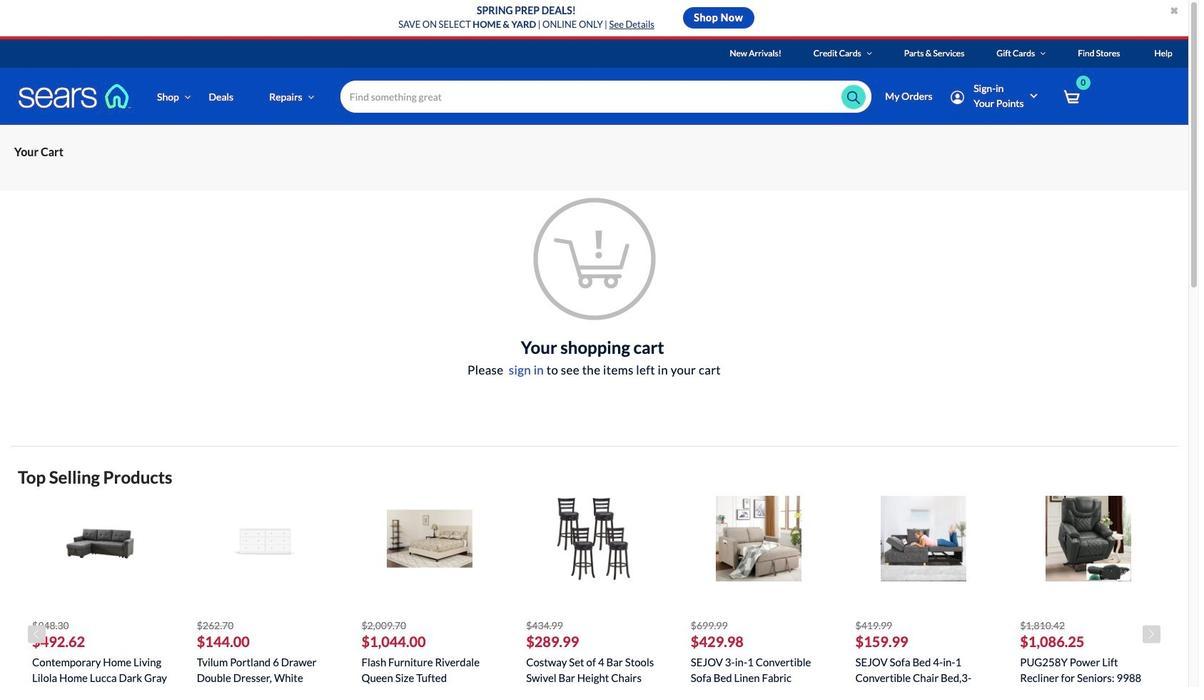 Task type: vqa. For each thing, say whether or not it's contained in the screenshot.
TCL - 50" Class S4 S-Class 4K UHD HDR LED Smart TV with Google TV Image
no



Task type: locate. For each thing, give the bounding box(es) containing it.
0 horizontal spatial angle down image
[[185, 92, 191, 102]]

sejov 3-in-1 convertible sofa bed linen fabric sleeper pullout couch,2-seat loveseat sofa w/adjustable backrest&pillows&spring support image
[[717, 496, 802, 582]]

settings image
[[951, 91, 965, 104]]

0 horizontal spatial angle down image
[[867, 49, 873, 58]]

flash furniture riverdale queen size tufted upholstered platform bed in beige fabric with memory foam mattress image
[[387, 496, 473, 582]]

tvilum portland 6 drawer double dresser, white image
[[222, 496, 308, 582]]

empty cart icon image
[[533, 198, 656, 321]]

navigation
[[0, 125, 1189, 191]]

costway set of 4 bar stools swivel bar height chairs with pu upholstered seats kitchen image
[[552, 496, 637, 582]]

1 horizontal spatial angle down image
[[308, 92, 315, 102]]

angle down image
[[185, 92, 191, 102], [308, 92, 315, 102]]

main content
[[0, 125, 1200, 688]]

home image
[[18, 84, 132, 109]]

banner
[[0, 39, 1200, 146]]

pug258y power lift recliner for seniors: 9988 high density foam lift chair with heat and massage, reclining to 180, 2 pockets cu image
[[1046, 496, 1132, 582]]

2 angle down image from the left
[[308, 92, 315, 102]]

view cart image
[[1064, 90, 1080, 105]]

1 horizontal spatial angle down image
[[1041, 49, 1047, 58]]

angle down image
[[867, 49, 873, 58], [1041, 49, 1047, 58]]

1 angle down image from the left
[[185, 92, 191, 102]]



Task type: describe. For each thing, give the bounding box(es) containing it.
2 angle down image from the left
[[1041, 49, 1047, 58]]

Search text field
[[341, 81, 872, 113]]

sejov sofa bed 4-in-1 convertible chair bed,3-seat linen fabric loveseat sofa w/2 throw pillow,single recliner w/5 adjustable backrest image
[[881, 496, 967, 582]]

1 angle down image from the left
[[867, 49, 873, 58]]

contemporary home living lilola home lucca dark gray linen reversible sleeper sectional sofa with storage chaise image
[[57, 496, 143, 582]]



